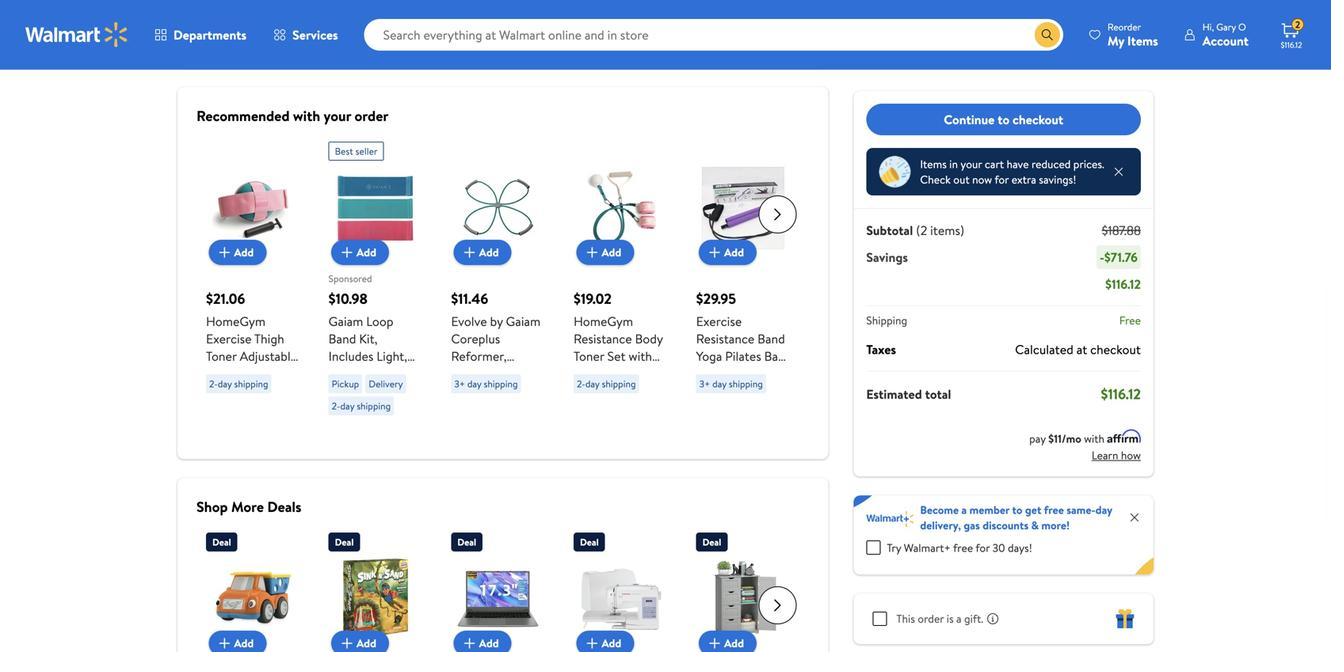 Task type: locate. For each thing, give the bounding box(es) containing it.
add to cart image
[[460, 243, 479, 262], [705, 243, 724, 262], [338, 635, 357, 653], [460, 635, 479, 653]]

0 horizontal spatial free
[[953, 541, 973, 556]]

gaiam inside $11.46 evolve by gaiam coreplus reformer, pilates flexbands, dual resistance tube, one size
[[506, 313, 541, 330]]

gifting image
[[1116, 610, 1135, 629]]

1 horizontal spatial band
[[758, 330, 785, 348]]

$116.12 down 2
[[1281, 40, 1302, 50]]

5 deal from the left
[[703, 536, 721, 549]]

1 horizontal spatial 3+
[[699, 378, 710, 391]]

gaiam down $10.98
[[329, 313, 363, 330]]

affirm image
[[1107, 430, 1141, 443]]

2 pink from the left
[[598, 435, 621, 452]]

$116.12
[[1281, 40, 1302, 50], [1105, 276, 1141, 293], [1101, 385, 1141, 404]]

shipping inside $10.98 group
[[357, 400, 391, 413]]

exercise down $29.95
[[696, 313, 742, 330]]

0 horizontal spatial 3+
[[454, 378, 465, 391]]

1 horizontal spatial checkout
[[1090, 341, 1141, 359]]

0 horizontal spatial checkout
[[1013, 111, 1063, 128]]

1 vertical spatial your
[[961, 156, 982, 172]]

band
[[329, 330, 356, 348], [758, 330, 785, 348]]

dual
[[512, 383, 537, 400]]

add to cart image inside $19.02 group
[[583, 243, 602, 262]]

add button
[[209, 240, 266, 265], [331, 240, 389, 265], [454, 240, 512, 265], [576, 240, 634, 265], [699, 240, 757, 265], [209, 631, 266, 653], [331, 631, 389, 653], [454, 631, 512, 653], [576, 631, 634, 653], [699, 631, 757, 653]]

$116.12 up affirm icon
[[1101, 385, 1141, 404]]

3+ up muscle
[[699, 378, 710, 391]]

1 vertical spatial adjustable
[[574, 383, 631, 400]]

day for $11.46
[[467, 378, 481, 391]]

add inside "$21.06" group
[[234, 245, 254, 260]]

2 gaiam from the left
[[506, 313, 541, 330]]

2 band from the left
[[758, 330, 785, 348]]

pink
[[206, 435, 229, 452], [598, 435, 621, 452]]

resistance
[[574, 330, 632, 348], [696, 330, 755, 348], [329, 400, 387, 418], [451, 400, 509, 418]]

free right get
[[1044, 503, 1064, 518]]

0 horizontal spatial to
[[998, 111, 1010, 128]]

your inside items in your cart have reduced prices. check out now for extra savings!
[[961, 156, 982, 172]]

0 horizontal spatial your
[[324, 106, 351, 126]]

$116.12 down $71.76
[[1105, 276, 1141, 293]]

adjustable inside $21.06 homegym exercise thigh toner adjustable inflatable 3lb rubber workout ball with pump carry bag, teal pink
[[240, 348, 297, 365]]

day inside "$21.06" group
[[218, 378, 232, 391]]

2 homegym from the left
[[574, 313, 633, 330]]

homegym down $21.06
[[206, 313, 265, 330]]

2-
[[209, 378, 218, 391], [577, 378, 585, 391], [332, 400, 340, 413]]

1 vertical spatial a
[[956, 612, 962, 627]]

$29.95
[[696, 289, 736, 309]]

loop
[[366, 313, 393, 330]]

0 horizontal spatial bag,
[[240, 418, 264, 435]]

1 toner from the left
[[206, 348, 237, 365]]

to left get
[[1012, 503, 1023, 518]]

band up "portable"
[[758, 330, 785, 348]]

resistance down pickup
[[329, 400, 387, 418]]

items
[[1127, 32, 1158, 50], [920, 156, 947, 172]]

is
[[947, 612, 954, 627]]

add to cart image inside the $11.46 group
[[460, 243, 479, 262]]

this order is a gift.
[[896, 612, 983, 627]]

day up ball
[[218, 378, 232, 391]]

toner left set
[[574, 348, 604, 365]]

gaiam right by
[[506, 313, 541, 330]]

1 horizontal spatial gaiam
[[506, 313, 541, 330]]

1 3+ day shipping from the left
[[454, 378, 518, 391]]

0 vertical spatial for
[[650, 34, 664, 49]]

continue
[[944, 111, 995, 128]]

3
[[368, 418, 375, 435]]

0 vertical spatial $116.12
[[1281, 40, 1302, 50]]

3+ day shipping inside the $11.46 group
[[454, 378, 518, 391]]

1 vertical spatial $116.12
[[1105, 276, 1141, 293]]

reorder
[[1108, 20, 1141, 34]]

shipping for $29.95
[[729, 378, 763, 391]]

learn how
[[1092, 448, 1141, 464]]

and left handle
[[574, 418, 593, 435]]

0 vertical spatial order
[[355, 106, 389, 126]]

1 horizontal spatial 2-
[[332, 400, 340, 413]]

with right set
[[629, 348, 652, 365]]

0 vertical spatial items
[[1127, 32, 1158, 50]]

$19.02 homegym resistance body toner set with bands, adjustable straps, handle and carry bag, teal pink
[[574, 289, 663, 452]]

day right kit
[[712, 378, 727, 391]]

banner containing become a member to get free same-day delivery, gas discounts & more!
[[854, 496, 1154, 575]]

day inside $19.02 group
[[585, 378, 599, 391]]

bag, right ball
[[240, 418, 264, 435]]

resistance inside $19.02 homegym resistance body toner set with bands, adjustable straps, handle and carry bag, teal pink
[[574, 330, 632, 348]]

2 vertical spatial for
[[976, 541, 990, 556]]

3lb
[[260, 365, 277, 383]]

your up best
[[324, 106, 351, 126]]

add inside $10.98 group
[[357, 245, 376, 260]]

2 3+ day shipping from the left
[[699, 378, 763, 391]]

add
[[234, 245, 254, 260], [357, 245, 376, 260], [479, 245, 499, 260], [602, 245, 621, 260], [724, 245, 744, 260], [234, 636, 254, 652], [357, 636, 376, 652], [479, 636, 499, 652], [602, 636, 621, 652], [724, 636, 744, 652]]

2 toner from the left
[[574, 348, 604, 365]]

3+ day shipping up muscle
[[699, 378, 763, 391]]

band left 'kit,'
[[329, 330, 356, 348]]

add inside $19.02 group
[[602, 245, 621, 260]]

have
[[1007, 156, 1029, 172]]

3 add group from the left
[[451, 527, 545, 653]]

day inside $29.95 group
[[712, 378, 727, 391]]

1 horizontal spatial free
[[1044, 503, 1064, 518]]

resistance inside $11.46 evolve by gaiam coreplus reformer, pilates flexbands, dual resistance tube, one size
[[451, 400, 509, 418]]

shipping inside the $11.46 group
[[484, 378, 518, 391]]

toner up rubber
[[206, 348, 237, 365]]

3+
[[454, 378, 465, 391], [699, 378, 710, 391]]

1 horizontal spatial teal
[[574, 435, 595, 452]]

exercise
[[696, 313, 742, 330], [206, 330, 252, 348]]

$21.06
[[206, 289, 245, 309]]

1 horizontal spatial for
[[976, 541, 990, 556]]

0 vertical spatial and
[[376, 365, 396, 383]]

$11/mo
[[1048, 431, 1081, 447]]

$11.46 group
[[451, 135, 545, 435]]

reformer,
[[451, 348, 507, 365]]

a right "is"
[[956, 612, 962, 627]]

1 pink from the left
[[206, 435, 229, 452]]

checkout down free
[[1090, 341, 1141, 359]]

0 horizontal spatial 2-
[[209, 378, 218, 391]]

by
[[490, 313, 503, 330]]

pump
[[255, 400, 287, 418]]

close walmart plus section image
[[1128, 512, 1141, 525]]

$187.88
[[1102, 222, 1141, 239]]

day down "reformer,"
[[467, 378, 481, 391]]

1 homegym from the left
[[206, 313, 265, 330]]

pilates
[[725, 348, 761, 365], [451, 365, 487, 383], [696, 383, 732, 400]]

1 vertical spatial and
[[574, 418, 593, 435]]

2- up ball
[[209, 378, 218, 391]]

items inside reorder my items
[[1127, 32, 1158, 50]]

your right in
[[961, 156, 982, 172]]

1 3+ from the left
[[454, 378, 465, 391]]

2-day shipping
[[209, 378, 268, 391], [577, 378, 636, 391], [332, 400, 391, 413]]

1 vertical spatial for
[[995, 172, 1009, 187]]

and
[[376, 365, 396, 383], [574, 418, 593, 435]]

and inside $19.02 homegym resistance body toner set with bands, adjustable straps, handle and carry bag, teal pink
[[574, 418, 593, 435]]

$11.46
[[451, 289, 488, 309]]

with right ball
[[229, 400, 252, 418]]

pilates down coreplus
[[451, 365, 487, 383]]

0 horizontal spatial items
[[920, 156, 947, 172]]

shipping inside "$21.06" group
[[234, 378, 268, 391]]

0 vertical spatial adjustable
[[240, 348, 297, 365]]

day for $21.06
[[218, 378, 232, 391]]

for inside button
[[650, 34, 664, 49]]

bag, right straps,
[[630, 418, 654, 435]]

1 horizontal spatial carry
[[596, 418, 627, 435]]

with
[[293, 106, 320, 126], [629, 348, 652, 365], [229, 400, 252, 418], [1084, 431, 1105, 447]]

(2
[[916, 222, 927, 239]]

exercise inside $29.95 exercise resistance band yoga pilates bar kit portable pilates stick muscle
[[696, 313, 742, 330]]

add button inside "$21.06" group
[[209, 240, 266, 265]]

1 horizontal spatial 2-day shipping
[[332, 400, 391, 413]]

2 horizontal spatial for
[[995, 172, 1009, 187]]

checkout inside button
[[1013, 111, 1063, 128]]

teal
[[266, 418, 287, 435], [574, 435, 595, 452]]

3+ down "reformer,"
[[454, 378, 465, 391]]

0 horizontal spatial gaiam
[[329, 313, 363, 330]]

teal down straps,
[[574, 435, 595, 452]]

0 horizontal spatial teal
[[266, 418, 287, 435]]

shipping for $21.06
[[234, 378, 268, 391]]

for inside "banner"
[[976, 541, 990, 556]]

free down gas
[[953, 541, 973, 556]]

1 add group from the left
[[206, 527, 300, 653]]

day up the levels,
[[340, 400, 354, 413]]

0 vertical spatial to
[[998, 111, 1010, 128]]

free
[[1119, 313, 1141, 328]]

pay $11/mo with
[[1029, 431, 1107, 447]]

2- for $19.02
[[577, 378, 585, 391]]

0 vertical spatial your
[[324, 106, 351, 126]]

shipping for $19.02
[[602, 378, 636, 391]]

0 horizontal spatial and
[[376, 365, 396, 383]]

1 vertical spatial checkout
[[1090, 341, 1141, 359]]

thigh
[[254, 330, 284, 348]]

toner inside $19.02 homegym resistance body toner set with bands, adjustable straps, handle and carry bag, teal pink
[[574, 348, 604, 365]]

walmart image
[[25, 22, 128, 48]]

1 horizontal spatial order
[[918, 612, 944, 627]]

remove button
[[549, 29, 600, 55]]

carry
[[206, 418, 237, 435], [596, 418, 627, 435]]

subtotal
[[866, 222, 913, 239]]

1 horizontal spatial and
[[574, 418, 593, 435]]

2 horizontal spatial 2-
[[577, 378, 585, 391]]

delivery,
[[920, 518, 961, 534]]

2- up the levels,
[[332, 400, 340, 413]]

day for $19.02
[[585, 378, 599, 391]]

resistance inside sponsored $10.98 gaiam loop band kit, includes light, medium and heavy resistance levels, 3 pk
[[329, 400, 387, 418]]

checkout for continue to checkout
[[1013, 111, 1063, 128]]

kit,
[[359, 330, 378, 348]]

day left close walmart plus section icon
[[1096, 503, 1112, 518]]

1 vertical spatial to
[[1012, 503, 1023, 518]]

1 deal from the left
[[212, 536, 231, 549]]

2- inside $19.02 group
[[577, 378, 585, 391]]

homegym down $19.02
[[574, 313, 633, 330]]

1 horizontal spatial bag,
[[630, 418, 654, 435]]

to
[[998, 111, 1010, 128], [1012, 503, 1023, 518]]

0 horizontal spatial adjustable
[[240, 348, 297, 365]]

2 carry from the left
[[596, 418, 627, 435]]

3+ inside the $11.46 group
[[454, 378, 465, 391]]

carry down bands,
[[596, 418, 627, 435]]

add to cart image
[[215, 243, 234, 262], [338, 243, 357, 262], [583, 243, 602, 262], [215, 635, 234, 653], [583, 635, 602, 653], [705, 635, 724, 653]]

1 horizontal spatial your
[[961, 156, 982, 172]]

2-day shipping inside $10.98 group
[[332, 400, 391, 413]]

1 carry from the left
[[206, 418, 237, 435]]

2 horizontal spatial 2-day shipping
[[577, 378, 636, 391]]

3+ inside $29.95 group
[[699, 378, 710, 391]]

handle
[[614, 400, 653, 418]]

homegym inside $19.02 homegym resistance body toner set with bands, adjustable straps, handle and carry bag, teal pink
[[574, 313, 633, 330]]

1 horizontal spatial pink
[[598, 435, 621, 452]]

and right medium
[[376, 365, 396, 383]]

toner inside $21.06 homegym exercise thigh toner adjustable inflatable 3lb rubber workout ball with pump carry bag, teal pink
[[206, 348, 237, 365]]

add inside $29.95 group
[[724, 245, 744, 260]]

3+ day shipping down "reformer,"
[[454, 378, 518, 391]]

homegym
[[206, 313, 265, 330], [574, 313, 633, 330]]

1 horizontal spatial to
[[1012, 503, 1023, 518]]

save for later
[[625, 34, 689, 49]]

add button inside $19.02 group
[[576, 240, 634, 265]]

bag, inside $21.06 homegym exercise thigh toner adjustable inflatable 3lb rubber workout ball with pump carry bag, teal pink
[[240, 418, 264, 435]]

1 vertical spatial free
[[953, 541, 973, 556]]

1 band from the left
[[329, 330, 356, 348]]

add group
[[206, 527, 300, 653], [329, 527, 423, 653], [451, 527, 545, 653], [574, 527, 668, 653], [696, 527, 790, 653]]

$10.98 group
[[329, 135, 423, 435]]

0 horizontal spatial toner
[[206, 348, 237, 365]]

2-day shipping inside "$21.06" group
[[209, 378, 268, 391]]

0 horizontal spatial band
[[329, 330, 356, 348]]

items)
[[930, 222, 964, 239]]

add inside the $11.46 group
[[479, 245, 499, 260]]

gaiam inside sponsored $10.98 gaiam loop band kit, includes light, medium and heavy resistance levels, 3 pk
[[329, 313, 363, 330]]

items left in
[[920, 156, 947, 172]]

kit
[[696, 365, 712, 383]]

exercise up inflatable
[[206, 330, 252, 348]]

2-day shipping up 3
[[332, 400, 391, 413]]

0 horizontal spatial 3+ day shipping
[[454, 378, 518, 391]]

add button inside the $11.46 group
[[454, 240, 512, 265]]

save for later button
[[622, 29, 692, 55]]

0 horizontal spatial carry
[[206, 418, 237, 435]]

add to cart image inside $29.95 group
[[705, 243, 724, 262]]

0 vertical spatial free
[[1044, 503, 1064, 518]]

2
[[1295, 18, 1300, 31]]

items inside items in your cart have reduced prices. check out now for extra savings!
[[920, 156, 947, 172]]

2- up straps,
[[577, 378, 585, 391]]

sponsored $10.98 gaiam loop band kit, includes light, medium and heavy resistance levels, 3 pk
[[329, 272, 407, 435]]

order up seller
[[355, 106, 389, 126]]

try walmart+ free for 30 days!
[[887, 541, 1032, 556]]

workout
[[249, 383, 296, 400]]

pink down ball
[[206, 435, 229, 452]]

pink inside $19.02 homegym resistance body toner set with bands, adjustable straps, handle and carry bag, teal pink
[[598, 435, 621, 452]]

close nudge image
[[1112, 166, 1125, 178]]

0 horizontal spatial exercise
[[206, 330, 252, 348]]

checkout up reduced
[[1013, 111, 1063, 128]]

2- inside "$21.06" group
[[209, 378, 218, 391]]

3+ day shipping inside $29.95 group
[[699, 378, 763, 391]]

1 gaiam from the left
[[329, 313, 363, 330]]

day inside the $11.46 group
[[467, 378, 481, 391]]

1 horizontal spatial adjustable
[[574, 383, 631, 400]]

day inside $10.98 group
[[340, 400, 354, 413]]

0 vertical spatial a
[[961, 503, 967, 518]]

later
[[667, 34, 689, 49]]

a right become
[[961, 503, 967, 518]]

a inside become a member to get free same-day delivery, gas discounts & more!
[[961, 503, 967, 518]]

ball
[[206, 400, 226, 418]]

with inside $21.06 homegym exercise thigh toner adjustable inflatable 3lb rubber workout ball with pump carry bag, teal pink
[[229, 400, 252, 418]]

pink down straps,
[[598, 435, 621, 452]]

carry down rubber
[[206, 418, 237, 435]]

order left "is"
[[918, 612, 944, 627]]

continue to checkout button
[[866, 104, 1141, 135]]

resistance left tube,
[[451, 400, 509, 418]]

shipping
[[234, 378, 268, 391], [484, 378, 518, 391], [602, 378, 636, 391], [729, 378, 763, 391], [357, 400, 391, 413]]

homegym for $19.02
[[574, 313, 633, 330]]

Walmart Site-Wide search field
[[364, 19, 1063, 51]]

add button inside $10.98 group
[[331, 240, 389, 265]]

2 bag, from the left
[[630, 418, 654, 435]]

0 horizontal spatial pink
[[206, 435, 229, 452]]

items right my on the top of the page
[[1127, 32, 1158, 50]]

day up straps,
[[585, 378, 599, 391]]

0 horizontal spatial homegym
[[206, 313, 265, 330]]

1 bag, from the left
[[240, 418, 264, 435]]

portable
[[715, 365, 761, 383]]

0 horizontal spatial for
[[650, 34, 664, 49]]

teal down workout
[[266, 418, 287, 435]]

1 horizontal spatial exercise
[[696, 313, 742, 330]]

2-day shipping inside $19.02 group
[[577, 378, 636, 391]]

carry inside $21.06 homegym exercise thigh toner adjustable inflatable 3lb rubber workout ball with pump carry bag, teal pink
[[206, 418, 237, 435]]

for left 30 at the right bottom of page
[[976, 541, 990, 556]]

days!
[[1008, 541, 1032, 556]]

adjustable up workout
[[240, 348, 297, 365]]

bag, inside $19.02 homegym resistance body toner set with bands, adjustable straps, handle and carry bag, teal pink
[[630, 418, 654, 435]]

4 add group from the left
[[574, 527, 668, 653]]

shipping inside $29.95 group
[[729, 378, 763, 391]]

homegym inside $21.06 homegym exercise thigh toner adjustable inflatable 3lb rubber workout ball with pump carry bag, teal pink
[[206, 313, 265, 330]]

and inside sponsored $10.98 gaiam loop band kit, includes light, medium and heavy resistance levels, 3 pk
[[376, 365, 396, 383]]

stick
[[735, 383, 762, 400]]

0 vertical spatial checkout
[[1013, 111, 1063, 128]]

medium
[[329, 365, 373, 383]]

1 horizontal spatial items
[[1127, 32, 1158, 50]]

2 3+ from the left
[[699, 378, 710, 391]]

1 vertical spatial items
[[920, 156, 947, 172]]

banner
[[854, 496, 1154, 575]]

deal
[[212, 536, 231, 549], [335, 536, 354, 549], [457, 536, 476, 549], [580, 536, 599, 549], [703, 536, 721, 549]]

pink inside $21.06 homegym exercise thigh toner adjustable inflatable 3lb rubber workout ball with pump carry bag, teal pink
[[206, 435, 229, 452]]

free
[[1044, 503, 1064, 518], [953, 541, 973, 556]]

1 horizontal spatial 3+ day shipping
[[699, 378, 763, 391]]

resistance up "portable"
[[696, 330, 755, 348]]

with inside $19.02 homegym resistance body toner set with bands, adjustable straps, handle and carry bag, teal pink
[[629, 348, 652, 365]]

2-day shipping up straps,
[[577, 378, 636, 391]]

adjustable down set
[[574, 383, 631, 400]]

3 deal from the left
[[457, 536, 476, 549]]

$29.95 group
[[696, 135, 790, 418]]

1 horizontal spatial homegym
[[574, 313, 633, 330]]

checkout for calculated at checkout
[[1090, 341, 1141, 359]]

This order is a gift. checkbox
[[873, 612, 887, 627]]

for right save at the top left of the page
[[650, 34, 664, 49]]

0 horizontal spatial 2-day shipping
[[209, 378, 268, 391]]

sponsored
[[329, 272, 372, 286]]

2-day shipping up ball
[[209, 378, 268, 391]]

coreplus
[[451, 330, 500, 348]]

1 horizontal spatial toner
[[574, 348, 604, 365]]

shipping inside $19.02 group
[[602, 378, 636, 391]]

to right continue
[[998, 111, 1010, 128]]

resistance up bands,
[[574, 330, 632, 348]]

for right now
[[995, 172, 1009, 187]]

add to cart image inside $10.98 group
[[338, 243, 357, 262]]



Task type: vqa. For each thing, say whether or not it's contained in the screenshot.
left Carry
yes



Task type: describe. For each thing, give the bounding box(es) containing it.
your for in
[[961, 156, 982, 172]]

add to cart image inside "$21.06" group
[[215, 243, 234, 262]]

5 add group from the left
[[696, 527, 790, 653]]

with up learn
[[1084, 431, 1105, 447]]

more!
[[1041, 518, 1070, 534]]

to inside button
[[998, 111, 1010, 128]]

reorder my items
[[1108, 20, 1158, 50]]

flexbands,
[[451, 383, 509, 400]]

how
[[1121, 448, 1141, 464]]

exercise inside $21.06 homegym exercise thigh toner adjustable inflatable 3lb rubber workout ball with pump carry bag, teal pink
[[206, 330, 252, 348]]

out
[[953, 172, 970, 187]]

2-day shipping for $19.02
[[577, 378, 636, 391]]

3+ for $11.46
[[454, 378, 465, 391]]

carry inside $19.02 homegym resistance body toner set with bands, adjustable straps, handle and carry bag, teal pink
[[596, 418, 627, 435]]

2 deal from the left
[[335, 536, 354, 549]]

services button
[[260, 16, 351, 54]]

3+ day shipping for $29.95
[[699, 378, 763, 391]]

search icon image
[[1041, 29, 1054, 41]]

pickup
[[332, 378, 359, 391]]

band inside sponsored $10.98 gaiam loop band kit, includes light, medium and heavy resistance levels, 3 pk
[[329, 330, 356, 348]]

calculated at checkout
[[1015, 341, 1141, 359]]

your for with
[[324, 106, 351, 126]]

same-
[[1067, 503, 1096, 518]]

remove
[[555, 34, 594, 49]]

toner for $21.06
[[206, 348, 237, 365]]

inflatable
[[206, 365, 257, 383]]

Search search field
[[364, 19, 1063, 51]]

this
[[896, 612, 915, 627]]

account
[[1203, 32, 1249, 50]]

rubber
[[206, 383, 246, 400]]

pilates inside $11.46 evolve by gaiam coreplus reformer, pilates flexbands, dual resistance tube, one size
[[451, 365, 487, 383]]

next slide for horizontalscrollerrecommendations list image
[[759, 196, 797, 234]]

for inside items in your cart have reduced prices. check out now for extra savings!
[[995, 172, 1009, 187]]

resistance inside $29.95 exercise resistance band yoga pilates bar kit portable pilates stick muscle
[[696, 330, 755, 348]]

save
[[625, 34, 647, 49]]

more
[[231, 498, 264, 517]]

2-day shipping for $21.06
[[209, 378, 268, 391]]

learn more about gifting image
[[987, 613, 999, 626]]

with right recommended
[[293, 106, 320, 126]]

teal inside $19.02 homegym resistance body toner set with bands, adjustable straps, handle and carry bag, teal pink
[[574, 435, 595, 452]]

walmart+
[[904, 541, 951, 556]]

best seller
[[335, 145, 378, 158]]

learn
[[1092, 448, 1118, 464]]

day for $29.95
[[712, 378, 727, 391]]

departments
[[174, 26, 246, 44]]

in
[[949, 156, 958, 172]]

extra
[[1012, 172, 1036, 187]]

levels,
[[329, 418, 365, 435]]

o
[[1238, 20, 1246, 34]]

taxes
[[866, 341, 896, 359]]

pilates left stick
[[696, 383, 732, 400]]

4 deal from the left
[[580, 536, 599, 549]]

&
[[1031, 518, 1039, 534]]

savings!
[[1039, 172, 1076, 187]]

gift.
[[964, 612, 983, 627]]

yoga
[[696, 348, 722, 365]]

0 horizontal spatial order
[[355, 106, 389, 126]]

3+ day shipping for $11.46
[[454, 378, 518, 391]]

$19.02
[[574, 289, 612, 309]]

recommended with your order
[[196, 106, 389, 126]]

-$71.76
[[1100, 249, 1138, 266]]

tube,
[[512, 400, 541, 418]]

heavy
[[329, 383, 363, 400]]

bands,
[[574, 365, 609, 383]]

estimated total
[[866, 386, 951, 403]]

get
[[1025, 503, 1041, 518]]

check
[[920, 172, 951, 187]]

$11.46 evolve by gaiam coreplus reformer, pilates flexbands, dual resistance tube, one size
[[451, 289, 541, 435]]

services
[[292, 26, 338, 44]]

savings
[[866, 249, 908, 266]]

homegym for $21.06
[[206, 313, 265, 330]]

$21.06 homegym exercise thigh toner adjustable inflatable 3lb rubber workout ball with pump carry bag, teal pink
[[206, 289, 297, 452]]

estimated
[[866, 386, 922, 403]]

seller
[[355, 145, 378, 158]]

member
[[969, 503, 1009, 518]]

shipping for $11.46
[[484, 378, 518, 391]]

delivery
[[369, 378, 403, 391]]

includes
[[329, 348, 374, 365]]

calculated
[[1015, 341, 1073, 359]]

adjustable inside $19.02 homegym resistance body toner set with bands, adjustable straps, handle and carry bag, teal pink
[[574, 383, 631, 400]]

now
[[972, 172, 992, 187]]

2- for $21.06
[[209, 378, 218, 391]]

cart
[[985, 156, 1004, 172]]

body
[[635, 330, 663, 348]]

shipping
[[866, 313, 907, 328]]

band inside $29.95 exercise resistance band yoga pilates bar kit portable pilates stick muscle
[[758, 330, 785, 348]]

recommended
[[196, 106, 290, 126]]

discounts
[[983, 518, 1029, 534]]

walmart plus image
[[866, 512, 914, 528]]

teal inside $21.06 homegym exercise thigh toner adjustable inflatable 3lb rubber workout ball with pump carry bag, teal pink
[[266, 418, 287, 435]]

1 vertical spatial order
[[918, 612, 944, 627]]

hi, gary o account
[[1203, 20, 1249, 50]]

pilates left the bar
[[725, 348, 761, 365]]

free inside become a member to get free same-day delivery, gas discounts & more!
[[1044, 503, 1064, 518]]

Try Walmart+ free for 30 days! checkbox
[[866, 541, 881, 555]]

day inside become a member to get free same-day delivery, gas discounts & more!
[[1096, 503, 1112, 518]]

toner for $19.02
[[574, 348, 604, 365]]

hi,
[[1203, 20, 1214, 34]]

reduced
[[1032, 156, 1071, 172]]

2 add group from the left
[[329, 527, 423, 653]]

departments button
[[141, 16, 260, 54]]

gary
[[1216, 20, 1236, 34]]

one
[[451, 418, 475, 435]]

continue to checkout
[[944, 111, 1063, 128]]

total
[[925, 386, 951, 403]]

2 vertical spatial $116.12
[[1101, 385, 1141, 404]]

-
[[1100, 249, 1104, 266]]

size
[[478, 418, 499, 435]]

best
[[335, 145, 353, 158]]

reduced price image
[[879, 156, 911, 188]]

bar
[[764, 348, 783, 365]]

next slide for horizontalscrollerrecommendations list image
[[759, 587, 797, 625]]

muscle
[[696, 400, 735, 418]]

straps,
[[574, 400, 611, 418]]

at
[[1077, 341, 1087, 359]]

2- inside $10.98 group
[[332, 400, 340, 413]]

$21.06 group
[[206, 135, 300, 452]]

3+ for $29.95
[[699, 378, 710, 391]]

$29.95 exercise resistance band yoga pilates bar kit portable pilates stick muscle
[[696, 289, 785, 418]]

shop
[[196, 498, 228, 517]]

to inside become a member to get free same-day delivery, gas discounts & more!
[[1012, 503, 1023, 518]]

set
[[607, 348, 626, 365]]

pay
[[1029, 431, 1046, 447]]

$19.02 group
[[574, 135, 668, 452]]

add button inside $29.95 group
[[699, 240, 757, 265]]



